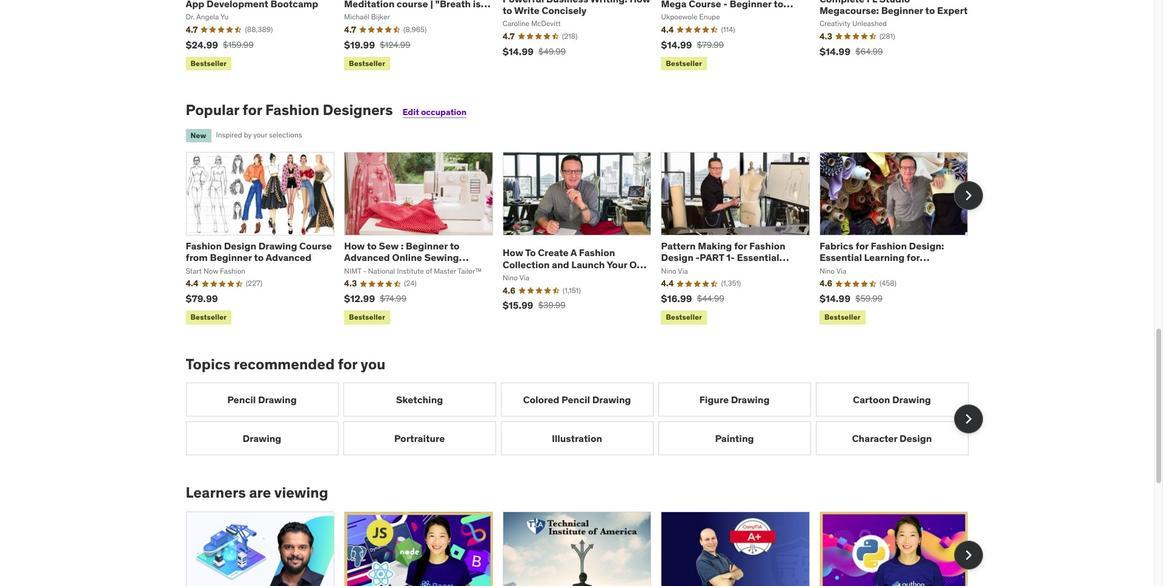 Task type: locate. For each thing, give the bounding box(es) containing it.
how left sew on the top
[[344, 240, 365, 252]]

cartoon drawing link
[[816, 383, 968, 417]]

1 vertical spatial carousel element
[[186, 383, 983, 456]]

1 horizontal spatial course
[[344, 263, 377, 275]]

learning
[[864, 252, 905, 264]]

0 horizontal spatial beginner
[[210, 252, 252, 264]]

cartoon drawing
[[853, 394, 931, 406]]

designers down fabrics
[[820, 263, 866, 275]]

beginner
[[881, 4, 923, 16], [406, 240, 448, 252], [210, 252, 252, 264]]

how
[[630, 0, 650, 5], [344, 240, 365, 252], [503, 247, 523, 259]]

0 horizontal spatial pencil
[[227, 394, 256, 406]]

1 next image from the top
[[959, 186, 978, 206]]

colored pencil drawing link
[[501, 383, 653, 417]]

for right making
[[734, 240, 747, 252]]

next image for colored pencil drawing
[[959, 410, 978, 429]]

fashion inside pattern making for fashion design -part 1- essential skills!
[[749, 240, 786, 252]]

new
[[191, 131, 206, 140]]

for left you
[[338, 355, 357, 374]]

-
[[696, 252, 700, 264]]

1 horizontal spatial essential
[[820, 252, 862, 264]]

design
[[224, 240, 256, 252], [661, 252, 694, 264], [900, 432, 932, 445]]

learners
[[186, 484, 246, 502]]

writing:
[[590, 0, 628, 5]]

2 carousel element from the top
[[186, 383, 983, 456]]

powerful business writing: how to write concisely
[[503, 0, 650, 16]]

:
[[401, 240, 404, 252]]

fashion inside fabrics for fashion design: essential learning for designers
[[871, 240, 907, 252]]

cartoon
[[853, 394, 890, 406]]

how left to
[[503, 247, 523, 259]]

course inside fashion design drawing course from beginner to advanced
[[299, 240, 332, 252]]

collection
[[503, 258, 550, 271]]

fashion design drawing course from beginner to advanced
[[186, 240, 332, 264]]

pattern making for fashion design -part 1- essential skills!
[[661, 240, 786, 275]]

2 essential from the left
[[820, 252, 862, 264]]

1 vertical spatial next image
[[959, 410, 978, 429]]

next image
[[959, 186, 978, 206], [959, 410, 978, 429]]

own
[[629, 258, 651, 271]]

to
[[503, 4, 512, 16], [925, 4, 935, 16], [367, 240, 377, 252], [450, 240, 460, 252], [254, 252, 264, 264]]

beginner right from at the left top of page
[[210, 252, 252, 264]]

1 horizontal spatial how
[[503, 247, 523, 259]]

beginner inside complete fl studio megacourse: beginner to expert
[[881, 4, 923, 16]]

pencil up drawing link
[[227, 394, 256, 406]]

figure drawing link
[[658, 383, 811, 417]]

1 horizontal spatial advanced
[[344, 252, 390, 264]]

3 carousel element from the top
[[186, 512, 983, 586]]

1 essential from the left
[[737, 252, 779, 264]]

launch
[[571, 258, 605, 271]]

designers
[[323, 101, 393, 119], [820, 263, 866, 275]]

drawing
[[258, 240, 297, 252], [258, 394, 297, 406], [592, 394, 631, 406], [731, 394, 770, 406], [892, 394, 931, 406], [243, 432, 281, 445]]

for up by
[[243, 101, 262, 119]]

carousel element
[[186, 152, 983, 327], [186, 383, 983, 456], [186, 512, 983, 586]]

beginner inside fashion design drawing course from beginner to advanced
[[210, 252, 252, 264]]

how right writing:
[[630, 0, 650, 5]]

essential
[[737, 252, 779, 264], [820, 252, 862, 264]]

how to sew : beginner to advanced online sewing course
[[344, 240, 460, 275]]

fabrics
[[820, 240, 854, 252]]

2 horizontal spatial design
[[900, 432, 932, 445]]

sew
[[379, 240, 399, 252]]

essential right "1-"
[[737, 252, 779, 264]]

2 advanced from the left
[[344, 252, 390, 264]]

fashion
[[265, 101, 319, 119], [186, 240, 222, 252], [749, 240, 786, 252], [871, 240, 907, 252], [579, 247, 615, 259]]

2 vertical spatial carousel element
[[186, 512, 983, 586]]

0 vertical spatial carousel element
[[186, 152, 983, 327]]

recommended
[[234, 355, 335, 374]]

2 next image from the top
[[959, 410, 978, 429]]

essential left learning
[[820, 252, 862, 264]]

advanced
[[266, 252, 311, 264], [344, 252, 390, 264]]

write
[[514, 4, 540, 16]]

character design
[[852, 432, 932, 445]]

design inside fashion design drawing course from beginner to advanced
[[224, 240, 256, 252]]

pencil
[[227, 394, 256, 406], [562, 394, 590, 406]]

drawing inside fashion design drawing course from beginner to advanced
[[258, 240, 297, 252]]

1 horizontal spatial pencil
[[562, 394, 590, 406]]

studio
[[879, 0, 910, 5]]

fashion inside fashion design drawing course from beginner to advanced
[[186, 240, 222, 252]]

course inside how to sew : beginner to advanced online sewing course
[[344, 263, 377, 275]]

sketching
[[396, 394, 443, 406]]

1 carousel element from the top
[[186, 152, 983, 327]]

design right from at the left top of page
[[224, 240, 256, 252]]

colored pencil drawing
[[523, 394, 631, 406]]

0 vertical spatial next image
[[959, 186, 978, 206]]

your
[[253, 131, 267, 140]]

next image for fabrics for fashion design: essential learning for designers
[[959, 186, 978, 206]]

learners are viewing
[[186, 484, 328, 502]]

2 horizontal spatial how
[[630, 0, 650, 5]]

design inside pattern making for fashion design -part 1- essential skills!
[[661, 252, 694, 264]]

1 horizontal spatial design
[[661, 252, 694, 264]]

0 horizontal spatial how
[[344, 240, 365, 252]]

how inside how to create a fashion collection and launch your own brand
[[503, 247, 523, 259]]

illustration link
[[501, 422, 653, 456]]

carousel element containing pencil drawing
[[186, 383, 983, 456]]

how inside how to sew : beginner to advanced online sewing course
[[344, 240, 365, 252]]

0 horizontal spatial design
[[224, 240, 256, 252]]

design left -
[[661, 252, 694, 264]]

beginner right 'fl'
[[881, 4, 923, 16]]

0 horizontal spatial course
[[299, 240, 332, 252]]

are
[[249, 484, 271, 502]]

beginner for studio
[[881, 4, 923, 16]]

course
[[299, 240, 332, 252], [344, 263, 377, 275]]

0 horizontal spatial essential
[[737, 252, 779, 264]]

1 horizontal spatial beginner
[[406, 240, 448, 252]]

0 vertical spatial course
[[299, 240, 332, 252]]

designers inside fabrics for fashion design: essential learning for designers
[[820, 263, 866, 275]]

1 horizontal spatial designers
[[820, 263, 866, 275]]

0 horizontal spatial designers
[[323, 101, 393, 119]]

design right "character"
[[900, 432, 932, 445]]

1 vertical spatial course
[[344, 263, 377, 275]]

you
[[361, 355, 386, 374]]

designers left edit
[[323, 101, 393, 119]]

how to create a fashion collection and launch your own brand
[[503, 247, 651, 282]]

concisely
[[542, 4, 587, 16]]

to inside complete fl studio megacourse: beginner to expert
[[925, 4, 935, 16]]

create
[[538, 247, 569, 259]]

figure
[[699, 394, 729, 406]]

beginner right :
[[406, 240, 448, 252]]

1 advanced from the left
[[266, 252, 311, 264]]

pencil right colored
[[562, 394, 590, 406]]

2 horizontal spatial beginner
[[881, 4, 923, 16]]

carousel element for topics recommended for you
[[186, 383, 983, 456]]

pattern making for fashion design -part 1- essential skills! link
[[661, 240, 789, 275]]

fashion inside how to create a fashion collection and launch your own brand
[[579, 247, 615, 259]]

for
[[243, 101, 262, 119], [734, 240, 747, 252], [856, 240, 869, 252], [907, 252, 920, 264], [338, 355, 357, 374]]

1 vertical spatial designers
[[820, 263, 866, 275]]

fl
[[867, 0, 877, 5]]

making
[[698, 240, 732, 252]]

beginner inside how to sew : beginner to advanced online sewing course
[[406, 240, 448, 252]]

0 horizontal spatial advanced
[[266, 252, 311, 264]]

to inside fashion design drawing course from beginner to advanced
[[254, 252, 264, 264]]



Task type: describe. For each thing, give the bounding box(es) containing it.
from
[[186, 252, 208, 264]]

design:
[[909, 240, 944, 252]]

1-
[[726, 252, 735, 264]]

complete
[[820, 0, 865, 5]]

advanced inside how to sew : beginner to advanced online sewing course
[[344, 252, 390, 264]]

and
[[552, 258, 569, 271]]

expert
[[937, 4, 968, 16]]

selections
[[269, 131, 302, 140]]

powerful business writing: how to write concisely link
[[503, 0, 650, 16]]

essential inside fabrics for fashion design: essential learning for designers
[[820, 252, 862, 264]]

how inside powerful business writing: how to write concisely
[[630, 0, 650, 5]]

illustration
[[552, 432, 602, 445]]

sewing
[[424, 252, 459, 264]]

fabrics for fashion design: essential learning for designers link
[[820, 240, 944, 275]]

topics recommended for you
[[186, 355, 386, 374]]

beginner for sew
[[406, 240, 448, 252]]

pencil drawing
[[227, 394, 297, 406]]

by
[[244, 131, 252, 140]]

advanced inside fashion design drawing course from beginner to advanced
[[266, 252, 311, 264]]

how for how to sew : beginner to advanced online sewing course
[[344, 240, 365, 252]]

inspired
[[216, 131, 242, 140]]

edit occupation
[[403, 107, 467, 117]]

pencil drawing link
[[186, 383, 338, 417]]

complete fl studio megacourse: beginner to expert link
[[820, 0, 968, 16]]

online
[[392, 252, 422, 264]]

edit occupation button
[[403, 107, 467, 117]]

fashion design drawing course from beginner to advanced link
[[186, 240, 332, 264]]

inspired by your selections
[[216, 131, 302, 140]]

edit
[[403, 107, 419, 117]]

occupation
[[421, 107, 467, 117]]

business
[[546, 0, 588, 5]]

part
[[700, 252, 724, 264]]

1 pencil from the left
[[227, 394, 256, 406]]

sketching link
[[343, 383, 496, 417]]

painting link
[[658, 422, 811, 456]]

how for how to create a fashion collection and launch your own brand
[[503, 247, 523, 259]]

essential inside pattern making for fashion design -part 1- essential skills!
[[737, 252, 779, 264]]

character design link
[[816, 422, 968, 456]]

topics
[[186, 355, 231, 374]]

2 pencil from the left
[[562, 394, 590, 406]]

how to sew : beginner to advanced online sewing course link
[[344, 240, 469, 275]]

a
[[571, 247, 577, 259]]

character
[[852, 432, 897, 445]]

to
[[525, 247, 536, 259]]

pattern
[[661, 240, 696, 252]]

brand
[[503, 270, 530, 282]]

painting
[[715, 432, 754, 445]]

for right fabrics
[[856, 240, 869, 252]]

next image
[[959, 546, 978, 565]]

megacourse:
[[820, 4, 879, 16]]

figure drawing
[[699, 394, 770, 406]]

drawing link
[[186, 422, 338, 456]]

powerful
[[503, 0, 544, 5]]

skills!
[[661, 263, 690, 275]]

portraiture
[[394, 432, 445, 445]]

0 vertical spatial designers
[[323, 101, 393, 119]]

design for character
[[900, 432, 932, 445]]

complete fl studio megacourse: beginner to expert
[[820, 0, 968, 16]]

viewing
[[274, 484, 328, 502]]

carousel element for learners are viewing
[[186, 512, 983, 586]]

to inside powerful business writing: how to write concisely
[[503, 4, 512, 16]]

popular for fashion designers
[[186, 101, 393, 119]]

your
[[607, 258, 627, 271]]

fabrics for fashion design: essential learning for designers
[[820, 240, 944, 275]]

portraiture link
[[343, 422, 496, 456]]

carousel element containing fashion design drawing course from beginner to advanced
[[186, 152, 983, 327]]

design for fashion
[[224, 240, 256, 252]]

popular
[[186, 101, 239, 119]]

colored
[[523, 394, 559, 406]]

how to create a fashion collection and launch your own brand link
[[503, 247, 651, 282]]

for inside pattern making for fashion design -part 1- essential skills!
[[734, 240, 747, 252]]

for right learning
[[907, 252, 920, 264]]



Task type: vqa. For each thing, say whether or not it's contained in the screenshot.
middle Design
yes



